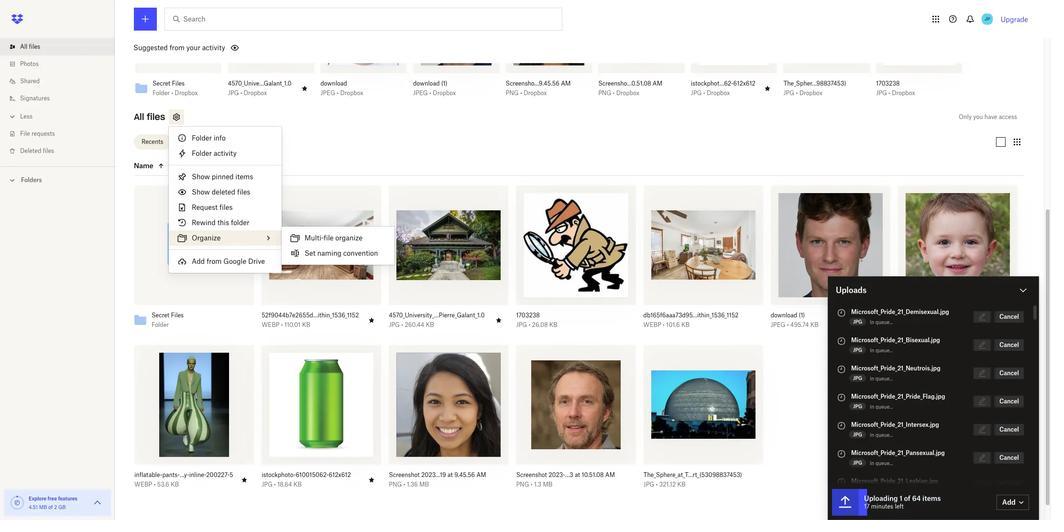 Task type: describe. For each thing, give the bounding box(es) containing it.
• inside download jpeg • dropbox
[[337, 89, 339, 96]]

kb inside istockphoto-610015062-612x612 jpg • 18.64 kb
[[294, 481, 302, 488]]

dropbox inside istockphot…62-612x612 jpg • dropbox
[[707, 89, 730, 96]]

queue... for microsoft_pride_21_neutrois.jpg
[[876, 376, 893, 382]]

screenshot 2023…19 at 9.45.56 am button
[[389, 471, 488, 479]]

jpg inside the_spher…98837453) jpg • dropbox
[[784, 89, 795, 96]]

deleted
[[212, 188, 235, 196]]

the_spher…98837453) button
[[784, 80, 849, 87]]

• inside inflatable-pants-…y-inline-200227-5 webp • 53.6 kb
[[154, 481, 156, 488]]

cancel button for microsoft_pride_21_neutrois.jpg
[[995, 368, 1024, 379]]

• inside download (1) jpeg • 495.74 kb
[[787, 321, 789, 328]]

istockphoto-610015062-612x612 button
[[262, 471, 360, 479]]

1703238 for 26.08
[[516, 312, 540, 319]]

jpg inside the_sphere_at_t…rt_(53098837453) jpg • 321.12 kb
[[644, 481, 654, 488]]

you
[[974, 113, 983, 120]]

4570_university_…pierre_galant_1.0 jpg • 260.44 kb
[[389, 312, 485, 328]]

jpg inside istockphot…62-612x612 jpg • dropbox
[[691, 89, 702, 96]]

folder inside folder info menu item
[[192, 134, 212, 142]]

download (1) button for download (1) jpeg • 495.74 kb
[[771, 312, 870, 319]]

folder settings image
[[171, 111, 182, 123]]

uploading file image
[[832, 489, 859, 516]]

cancel for microsoft_pride_21_pride_flag.jpg
[[1000, 398, 1019, 405]]

secret files folder
[[152, 312, 184, 328]]

1703238 jpg • dropbox
[[876, 80, 915, 96]]

file, screenshot 2023-11-13 at 10.51.08 am.png row
[[512, 345, 636, 495]]

items inside uploading 1 of 64 items 17 minutes left
[[923, 495, 941, 503]]

53.6
[[157, 481, 169, 488]]

the_spher…98837453)
[[784, 80, 846, 87]]

istockphot…62-612x612 jpg • dropbox
[[691, 80, 756, 96]]

deleted
[[20, 147, 41, 155]]

folder activity menu item
[[169, 146, 282, 161]]

321.12
[[659, 481, 676, 488]]

microsoft_pride_21_pansexual.jpg
[[851, 450, 945, 457]]

screenshot for •
[[389, 471, 420, 479]]

microsoft_pride_21_demisexual.jpg
[[851, 309, 949, 316]]

add for add
[[1003, 498, 1016, 507]]

access
[[999, 113, 1017, 120]]

secret files button for secret files folder • dropbox
[[153, 80, 204, 87]]

file
[[20, 130, 30, 137]]

folder inside secret files folder
[[152, 321, 169, 328]]

cancel for microsoft_pride_21_demisexual.jpg
[[1000, 313, 1019, 320]]

drive
[[248, 257, 265, 265]]

upload pending image for microsoft_pride_21_pride_flag.jpg
[[836, 392, 848, 404]]

18.64
[[278, 481, 292, 488]]

in for microsoft_pride_21_neutrois.jpg
[[870, 376, 875, 382]]

png • dropbox button for screensho…0.51.08
[[598, 89, 664, 97]]

multi-file organize menu item
[[282, 231, 395, 246]]

queue... for microsoft_pride_21_pride_flag.jpg
[[876, 404, 893, 410]]

the_sphere_at_t…rt_(53098837453) button
[[644, 471, 742, 479]]

organize
[[335, 234, 363, 242]]

microsoft_pride_21_lesbian.jpg
[[851, 478, 939, 485]]

110.01
[[285, 321, 301, 328]]

cancel for microsoft_pride_21_pansexual.jpg
[[1000, 454, 1019, 462]]

add button
[[997, 495, 1029, 510]]

kb inside inflatable-pants-…y-inline-200227-5 webp • 53.6 kb
[[171, 481, 179, 488]]

612x612 inside istockphot…62-612x612 jpg • dropbox
[[734, 80, 756, 87]]

dropbox inside the_spher…98837453) jpg • dropbox
[[800, 89, 823, 96]]

upload pending image for microsoft_pride_21_bisexual.jpg
[[836, 336, 848, 347]]

istockphoto-
[[262, 471, 296, 479]]

10.51.08
[[582, 471, 604, 479]]

screensho…0.51.08 am png • dropbox
[[598, 80, 663, 96]]

add from google drive
[[192, 257, 265, 265]]

activity inside menu item
[[214, 149, 237, 157]]

in queue... for microsoft_pride_21_intersex.jpg
[[870, 432, 893, 438]]

4570_university_…pierre_galant_1.0
[[389, 312, 485, 319]]

upload pending image for microsoft_pride_21_demisexual.jpg
[[836, 308, 848, 319]]

495.74
[[791, 321, 809, 328]]

of inside explore free features 4.51 mb of 2 gb
[[48, 505, 53, 510]]

screensho…0.51.08
[[598, 80, 651, 87]]

inflatable-pants-…y-inline-200227-5 webp • 53.6 kb
[[134, 471, 233, 488]]

uploading
[[864, 495, 898, 503]]

microsoft_pride_21_bisexual.jpg
[[851, 337, 940, 344]]

less image
[[8, 112, 17, 121]]

101.6
[[666, 321, 680, 328]]

• inside download (1) jpeg • dropbox
[[429, 89, 431, 96]]

screensho…9.45.56 am png • dropbox
[[506, 80, 571, 96]]

info
[[214, 134, 226, 142]]

folder inside "secret files folder • dropbox"
[[153, 89, 170, 96]]

uploading file status
[[832, 489, 859, 518]]

kb for 52f9044b7e2655d…ithin_1536_1152 webp • 110.01 kb
[[302, 321, 310, 328]]

screenshot for png
[[516, 471, 547, 479]]

recents
[[142, 138, 163, 145]]

dropbox image
[[8, 10, 27, 29]]

minutes
[[871, 503, 894, 510]]

upload pending image for microsoft_pride_21_pansexual.jpg
[[836, 449, 848, 460]]

folder info
[[192, 134, 226, 142]]

4 upload pending image from the top
[[836, 477, 848, 488]]

• inside '1703238 jpg • dropbox'
[[889, 89, 891, 96]]

all files inside all files link
[[20, 43, 40, 50]]

shared link
[[8, 73, 115, 90]]

only you have access
[[959, 113, 1017, 120]]

file, 1703238.jpg row
[[512, 185, 636, 336]]

mb inside screenshot 2023-…3 at 10.51.08 am png • 1.3 mb
[[543, 481, 553, 488]]

am inside screensho…0.51.08 am png • dropbox
[[653, 80, 663, 87]]

queue... for microsoft_pride_21_pansexual.jpg
[[876, 461, 893, 466]]

kb for download jpeg • 495.25 kb
[[939, 321, 947, 328]]

inflatable-
[[134, 471, 162, 479]]

26.08
[[532, 321, 548, 328]]

• inside 52f9044b7e2655d…ithin_1536_1152 webp • 110.01 kb
[[281, 321, 283, 328]]

google
[[224, 257, 246, 265]]

file, the_sphere_at_the_venetian_resort_(53098837453).jpg row
[[640, 345, 763, 495]]

• inside 4570_university_…pierre_galant_1.0 jpg • 260.44 kb
[[401, 321, 403, 328]]

png • dropbox button for screensho…9.45.56
[[506, 89, 571, 97]]

show deleted files
[[192, 188, 250, 196]]

free
[[48, 496, 57, 502]]

cancel for microsoft_pride_21_intersex.jpg
[[1000, 426, 1019, 433]]

cancel button for microsoft_pride_21_pansexual.jpg
[[995, 453, 1024, 464]]

• inside 1703238 jpg • 26.08 kb
[[529, 321, 531, 328]]

in queue... for microsoft_pride_21_pansexual.jpg
[[870, 461, 893, 466]]

4570_unive…galant_1.0 jpg • dropbox
[[228, 80, 292, 96]]

folder activity
[[192, 149, 237, 157]]

file, 52f9044b7e2655d26eb85c0b2abdc392-uncropped_scaled_within_1536_1152.webp row
[[258, 185, 381, 336]]

png inside the screenshot 2023…19 at 9.45.56 am png • 1.36 mb
[[389, 481, 402, 488]]

multi-file organize
[[305, 234, 363, 242]]

left
[[895, 503, 904, 510]]

• inside "secret files folder • dropbox"
[[171, 89, 173, 96]]

…y-
[[180, 471, 189, 479]]

in queue... for microsoft_pride_21_neutrois.jpg
[[870, 376, 893, 382]]

7 cancel button from the top
[[995, 481, 1024, 492]]

file, 4570_university_ave____pierre_galant_1.0.jpg row
[[385, 185, 509, 336]]

kb for 4570_university_…pierre_galant_1.0 jpg • 260.44 kb
[[426, 321, 434, 328]]

png inside screensho…0.51.08 am png • dropbox
[[598, 89, 611, 96]]

download for download (1) jpeg • dropbox
[[413, 80, 440, 87]]

200227-
[[206, 471, 230, 479]]

cancel for microsoft_pride_21_neutrois.jpg
[[1000, 370, 1019, 377]]

64
[[912, 495, 921, 503]]

secret for secret files folder
[[152, 312, 169, 319]]

jpeg inside download (1) jpeg • dropbox
[[413, 89, 428, 96]]

jpeg • dropbox button for download
[[321, 89, 386, 97]]

4570_university_…pierre_galant_1.0 button
[[389, 312, 488, 319]]

in for microsoft_pride_21_intersex.jpg
[[870, 432, 875, 438]]

download (1) jpeg • 495.74 kb
[[771, 312, 819, 328]]

dropbox inside screensho…0.51.08 am png • dropbox
[[616, 89, 640, 96]]

features
[[58, 496, 77, 502]]

file
[[324, 234, 334, 242]]

explore
[[29, 496, 46, 502]]

• inside istockphot…62-612x612 jpg • dropbox
[[704, 89, 705, 96]]

cancel button for microsoft_pride_21_demisexual.jpg
[[995, 311, 1024, 323]]

612x612 inside istockphoto-610015062-612x612 jpg • 18.64 kb
[[329, 471, 351, 479]]

upgrade link
[[1001, 15, 1028, 23]]

starred button
[[175, 134, 211, 150]]

rewind
[[192, 219, 216, 227]]

screenshot 2023-…3 at 10.51.08 am button
[[516, 471, 615, 479]]

webp for webp • 110.01 kb
[[262, 321, 280, 328]]

52f9044b7e2655d…ithin_1536_1152
[[262, 312, 359, 319]]

jpg inside 1703238 jpg • 26.08 kb
[[516, 321, 527, 328]]

cancel button for microsoft_pride_21_pride_flag.jpg
[[995, 396, 1024, 408]]

am inside the screenshot 2023…19 at 9.45.56 am png • 1.36 mb
[[477, 471, 486, 479]]

1703238 for dropbox
[[876, 80, 900, 87]]

signatures link
[[8, 90, 115, 107]]

• inside the_sphere_at_t…rt_(53098837453) jpg • 321.12 kb
[[656, 481, 658, 488]]

explore free features 4.51 mb of 2 gb
[[29, 496, 77, 510]]

• inside screensho…9.45.56 am png • dropbox
[[520, 89, 522, 96]]

in queue... for microsoft_pride_21_pride_flag.jpg
[[870, 404, 893, 410]]

secret for secret files folder • dropbox
[[153, 80, 170, 87]]

file, screenshot 2023-10-19 at 9.45.56 am.png row
[[385, 345, 509, 495]]

multi-
[[305, 234, 324, 242]]

• inside 4570_unive…galant_1.0 jpg • dropbox
[[240, 89, 242, 96]]

queue... for microsoft_pride_21_demisexual.jpg
[[876, 320, 893, 325]]

cancel button for microsoft_pride_21_intersex.jpg
[[995, 424, 1024, 436]]

add from google drive menu item
[[169, 254, 282, 269]]

file requests link
[[8, 125, 115, 143]]

jpeg inside download jpeg • dropbox
[[321, 89, 335, 96]]

download (1) button for download (1) jpeg • dropbox
[[413, 80, 478, 87]]

1703238 button for 1703238 jpg • 26.08 kb
[[516, 312, 615, 319]]

items inside menu item
[[236, 173, 253, 181]]

photos link
[[8, 55, 115, 73]]

show pinned items menu item
[[169, 169, 282, 185]]

kb inside download (1) jpeg • 495.74 kb
[[811, 321, 819, 328]]

52f9044b7e2655d…ithin_1536_1152 button
[[262, 312, 360, 319]]



Task type: locate. For each thing, give the bounding box(es) containing it.
mb right the '1.3'
[[543, 481, 553, 488]]

4 queue... from the top
[[876, 404, 893, 410]]

495.25
[[918, 321, 937, 328]]

kb inside the_sphere_at_t…rt_(53098837453) jpg • 321.12 kb
[[678, 481, 686, 488]]

jpeg inside download (1) jpeg • 495.74 kb
[[771, 321, 786, 328]]

in queue... down microsoft_pride_21_neutrois.jpg
[[870, 376, 893, 382]]

files for secret files folder • dropbox
[[172, 80, 185, 87]]

6 in queue... from the top
[[870, 461, 893, 466]]

in down microsoft_pride_21_pride_flag.jpg
[[870, 404, 875, 410]]

0 horizontal spatial of
[[48, 505, 53, 510]]

webp inside inflatable-pants-…y-inline-200227-5 webp • 53.6 kb
[[134, 481, 152, 488]]

download for download (1) jpeg • 495.74 kb
[[771, 312, 798, 319]]

in queue... down microsoft_pride_21_pansexual.jpg
[[870, 461, 893, 466]]

show deleted files menu item
[[169, 185, 282, 200]]

2 jpg • dropbox button from the left
[[691, 89, 756, 97]]

jpg • dropbox button for the_spher…98837453)
[[784, 89, 849, 97]]

at left the 9.45.56
[[448, 471, 453, 479]]

download button inside row
[[898, 312, 997, 319]]

0 vertical spatial download button
[[321, 80, 386, 87]]

2 in queue... from the top
[[870, 348, 893, 353]]

9 dropbox from the left
[[892, 89, 915, 96]]

3 queue... from the top
[[876, 376, 893, 382]]

screenshot up 1.36
[[389, 471, 420, 479]]

dropbox inside '1703238 jpg • dropbox'
[[892, 89, 915, 96]]

file, download.jpeg row
[[894, 185, 1018, 336]]

cancel inside microsoft_pride_21_lesbian.jpg cancel
[[1000, 483, 1019, 490]]

kb right 18.64
[[294, 481, 302, 488]]

webp inside db165f6aaa73d95…ithin_1536_1152 webp • 101.6 kb
[[644, 321, 661, 328]]

1 in queue... from the top
[[870, 320, 893, 325]]

0 horizontal spatial add
[[192, 257, 205, 265]]

0 horizontal spatial mb
[[39, 505, 47, 510]]

files
[[172, 80, 185, 87], [171, 312, 184, 319]]

1 at from the left
[[448, 471, 453, 479]]

requests
[[32, 130, 55, 137]]

• inside screensho…0.51.08 am png • dropbox
[[613, 89, 615, 96]]

show for show deleted files
[[192, 188, 210, 196]]

show for show pinned items
[[192, 173, 210, 181]]

2 cancel button from the top
[[995, 340, 1024, 351]]

show up request
[[192, 188, 210, 196]]

1 horizontal spatial from
[[207, 257, 222, 265]]

secret files folder • dropbox
[[153, 80, 198, 96]]

am inside screensho…9.45.56 am png • dropbox
[[561, 80, 571, 87]]

0 vertical spatial activity
[[202, 44, 225, 52]]

0 horizontal spatial all
[[20, 43, 27, 50]]

in queue... down microsoft_pride_21_pride_flag.jpg
[[870, 404, 893, 410]]

queue... down microsoft_pride_21_neutrois.jpg
[[876, 376, 893, 382]]

cancel button for microsoft_pride_21_bisexual.jpg
[[995, 340, 1024, 351]]

files for all files link
[[29, 43, 40, 50]]

download for download jpeg • dropbox
[[321, 80, 347, 87]]

secret inside "secret files folder • dropbox"
[[153, 80, 170, 87]]

download button for download jpeg • 495.25 kb
[[898, 312, 997, 319]]

from
[[170, 44, 185, 52], [207, 257, 222, 265]]

3 cancel from the top
[[1000, 370, 1019, 377]]

1 vertical spatial 1703238 button
[[516, 312, 615, 319]]

rewind this folder menu item
[[169, 215, 282, 231]]

in down microsoft_pride_21_intersex.jpg
[[870, 432, 875, 438]]

activity right your
[[202, 44, 225, 52]]

1703238 inside '1703238 jpg • dropbox'
[[876, 80, 900, 87]]

download (1) jpeg • dropbox
[[413, 80, 456, 96]]

0 vertical spatial of
[[904, 495, 911, 503]]

jpg inside 4570_unive…galant_1.0 jpg • dropbox
[[228, 89, 239, 96]]

screensho…0.51.08 am button
[[598, 80, 664, 87]]

1 vertical spatial 612x612
[[329, 471, 351, 479]]

queue... for microsoft_pride_21_intersex.jpg
[[876, 432, 893, 438]]

0 vertical spatial 1703238 button
[[876, 80, 941, 87]]

rewind this folder
[[192, 219, 249, 227]]

1 horizontal spatial all files
[[134, 111, 165, 122]]

png inside screenshot 2023-…3 at 10.51.08 am png • 1.3 mb
[[516, 481, 529, 488]]

have
[[985, 113, 998, 120]]

kb for db165f6aaa73d95…ithin_1536_1152 webp • 101.6 kb
[[682, 321, 690, 328]]

upload pending image for microsoft_pride_21_intersex.jpg
[[836, 420, 848, 432]]

kb for 1703238 jpg • 26.08 kb
[[549, 321, 558, 328]]

1 vertical spatial upload pending image
[[836, 364, 848, 375]]

0 horizontal spatial all files
[[20, 43, 40, 50]]

jpg • dropbox button
[[228, 89, 293, 97], [691, 89, 756, 97], [784, 89, 849, 97], [876, 89, 941, 97]]

0 vertical spatial add
[[192, 257, 205, 265]]

all inside list item
[[20, 43, 27, 50]]

in queue... down microsoft_pride_21_intersex.jpg
[[870, 432, 893, 438]]

webp left 110.01
[[262, 321, 280, 328]]

7 dropbox from the left
[[707, 89, 730, 96]]

file, istockphoto-610015062-612x612.jpg row
[[258, 345, 381, 495]]

from left your
[[170, 44, 185, 52]]

1703238 jpg • 26.08 kb
[[516, 312, 558, 328]]

6 queue... from the top
[[876, 461, 893, 466]]

jpg • dropbox button for istockphot…62-
[[691, 89, 756, 97]]

8 dropbox from the left
[[800, 89, 823, 96]]

2 screenshot from the left
[[516, 471, 547, 479]]

download (1) button
[[413, 80, 478, 87], [771, 312, 870, 319]]

file, download (1).jpeg row
[[767, 185, 891, 336]]

request files
[[192, 203, 233, 211]]

mb right 4.51
[[39, 505, 47, 510]]

0 vertical spatial show
[[192, 173, 210, 181]]

5 in queue... from the top
[[870, 432, 893, 438]]

1 screenshot from the left
[[389, 471, 420, 479]]

1 horizontal spatial jpeg • dropbox button
[[413, 89, 478, 97]]

the_spher…98837453) jpg • dropbox
[[784, 80, 846, 96]]

1 jpg • dropbox button from the left
[[228, 89, 293, 97]]

0 horizontal spatial from
[[170, 44, 185, 52]]

secret files button inside row
[[152, 312, 237, 319]]

kb for the_sphere_at_t…rt_(53098837453) jpg • 321.12 kb
[[678, 481, 686, 488]]

in down microsoft_pride_21_neutrois.jpg
[[870, 376, 875, 382]]

1
[[900, 495, 903, 503]]

folders
[[21, 177, 42, 184]]

0 horizontal spatial 1703238 button
[[516, 312, 615, 319]]

dropbox inside download (1) jpeg • dropbox
[[433, 89, 456, 96]]

show inside show pinned items menu item
[[192, 173, 210, 181]]

jpg inside 4570_university_…pierre_galant_1.0 jpg • 260.44 kb
[[389, 321, 400, 328]]

db165f6aaa73d95…ithin_1536_1152
[[644, 312, 739, 319]]

1 horizontal spatial webp
[[262, 321, 280, 328]]

all files up recents
[[134, 111, 165, 122]]

add
[[192, 257, 205, 265], [1003, 498, 1016, 507]]

in down microsoft_pride_21_bisexual.jpg on the right of the page
[[870, 348, 875, 353]]

0 vertical spatial (1)
[[441, 80, 448, 87]]

2 show from the top
[[192, 188, 210, 196]]

secret inside secret files folder
[[152, 312, 169, 319]]

the_sphere_at_t…rt_(53098837453) jpg • 321.12 kb
[[644, 471, 742, 488]]

screenshot up the '1.3'
[[516, 471, 547, 479]]

png left the '1.3'
[[516, 481, 529, 488]]

kb inside 1703238 jpg • 26.08 kb
[[549, 321, 558, 328]]

from left google
[[207, 257, 222, 265]]

5 queue... from the top
[[876, 432, 893, 438]]

items right pinned
[[236, 173, 253, 181]]

png • dropbox button down screensho…9.45.56 am button
[[506, 89, 571, 97]]

request files menu item
[[169, 200, 282, 215]]

(1) for dropbox
[[441, 80, 448, 87]]

queue... down microsoft_pride_21_intersex.jpg
[[876, 432, 893, 438]]

of left "2"
[[48, 505, 53, 510]]

the_sphere_at_t…rt_(53098837453)
[[644, 471, 742, 479]]

2 horizontal spatial mb
[[543, 481, 553, 488]]

in queue...
[[870, 320, 893, 325], [870, 348, 893, 353], [870, 376, 893, 382], [870, 404, 893, 410], [870, 432, 893, 438], [870, 461, 893, 466]]

1 dropbox from the left
[[175, 89, 198, 96]]

download inside download jpeg • dropbox
[[321, 80, 347, 87]]

dropbox inside "secret files folder • dropbox"
[[175, 89, 198, 96]]

1 horizontal spatial 612x612
[[734, 80, 756, 87]]

1 jpeg • dropbox button from the left
[[321, 89, 386, 97]]

1 vertical spatial items
[[923, 495, 941, 503]]

upload pending image
[[836, 308, 848, 319], [836, 392, 848, 404], [836, 449, 848, 460], [836, 477, 848, 488]]

istockphot…62-612x612 button
[[691, 80, 756, 87]]

in queue... for microsoft_pride_21_bisexual.jpg
[[870, 348, 893, 353]]

5 cancel button from the top
[[995, 424, 1024, 436]]

activity down folder info menu item
[[214, 149, 237, 157]]

4 in queue... from the top
[[870, 404, 893, 410]]

files inside secret files folder
[[171, 312, 184, 319]]

download jpeg • 495.25 kb
[[898, 312, 947, 328]]

files for request files menu item
[[220, 203, 233, 211]]

4 cancel button from the top
[[995, 396, 1024, 408]]

download inside download (1) jpeg • dropbox
[[413, 80, 440, 87]]

jpeg • dropbox button for download (1)
[[413, 89, 478, 97]]

png inside screensho…9.45.56 am png • dropbox
[[506, 89, 519, 96]]

• inside the_spher…98837453) jpg • dropbox
[[796, 89, 798, 96]]

1 in from the top
[[870, 320, 875, 325]]

all files up photos
[[20, 43, 40, 50]]

files for secret files folder
[[171, 312, 184, 319]]

in queue... down microsoft_pride_21_demisexual.jpg
[[870, 320, 893, 325]]

0 horizontal spatial 612x612
[[329, 471, 351, 479]]

folder
[[153, 89, 170, 96], [192, 134, 212, 142], [192, 149, 212, 157], [152, 321, 169, 328]]

1 vertical spatial of
[[48, 505, 53, 510]]

2 upload pending image from the top
[[836, 364, 848, 375]]

add inside add popup button
[[1003, 498, 1016, 507]]

1.3
[[534, 481, 542, 488]]

at right …3 at the right bottom of page
[[575, 471, 580, 479]]

0 vertical spatial upload pending image
[[836, 336, 848, 347]]

upload pending image for microsoft_pride_21_neutrois.jpg
[[836, 364, 848, 375]]

• inside the screenshot 2023…19 at 9.45.56 am png • 1.36 mb
[[404, 481, 405, 488]]

download for download jpeg • 495.25 kb
[[898, 312, 925, 319]]

am right the 10.51.08
[[605, 471, 615, 479]]

cancel
[[1000, 313, 1019, 320], [1000, 342, 1019, 349], [1000, 370, 1019, 377], [1000, 398, 1019, 405], [1000, 426, 1019, 433], [1000, 454, 1019, 462], [1000, 483, 1019, 490]]

organize menu item
[[169, 231, 282, 246]]

3 in queue... from the top
[[870, 376, 893, 382]]

1703238
[[876, 80, 900, 87], [516, 312, 540, 319]]

of
[[904, 495, 911, 503], [48, 505, 53, 510]]

1 show from the top
[[192, 173, 210, 181]]

folders button
[[0, 173, 115, 187]]

am right screensho…0.51.08
[[653, 80, 663, 87]]

screenshot 2023-…3 at 10.51.08 am png • 1.3 mb
[[516, 471, 615, 488]]

jpeg inside download jpeg • 495.25 kb
[[898, 321, 913, 328]]

1 vertical spatial all
[[134, 111, 144, 122]]

5 cancel from the top
[[1000, 426, 1019, 433]]

0 horizontal spatial png • dropbox button
[[506, 89, 571, 97]]

mb inside explore free features 4.51 mb of 2 gb
[[39, 505, 47, 510]]

2
[[54, 505, 57, 510]]

download inside download jpeg • 495.25 kb
[[898, 312, 925, 319]]

in for microsoft_pride_21_bisexual.jpg
[[870, 348, 875, 353]]

kb right the 321.12
[[678, 481, 686, 488]]

png left 1.36
[[389, 481, 402, 488]]

2 vertical spatial upload pending image
[[836, 420, 848, 432]]

0 vertical spatial items
[[236, 173, 253, 181]]

pinned
[[212, 173, 234, 181]]

microsoft_pride_21_intersex.jpg
[[851, 421, 939, 429]]

cancel for microsoft_pride_21_bisexual.jpg
[[1000, 342, 1019, 349]]

all up recents
[[134, 111, 144, 122]]

queue... down microsoft_pride_21_demisexual.jpg
[[876, 320, 893, 325]]

kb right 495.25
[[939, 321, 947, 328]]

webp down inflatable-
[[134, 481, 152, 488]]

0 horizontal spatial (1)
[[441, 80, 448, 87]]

4 cancel from the top
[[1000, 398, 1019, 405]]

activity
[[202, 44, 225, 52], [214, 149, 237, 157]]

naming
[[317, 249, 341, 257]]

1 vertical spatial secret files button
[[152, 312, 237, 319]]

webp for webp • 101.6 kb
[[644, 321, 661, 328]]

1 vertical spatial 1703238
[[516, 312, 540, 319]]

at inside the screenshot 2023…19 at 9.45.56 am png • 1.36 mb
[[448, 471, 453, 479]]

show left pinned
[[192, 173, 210, 181]]

starred
[[183, 138, 203, 145]]

folder • dropbox button
[[153, 89, 204, 97]]

6 cancel button from the top
[[995, 453, 1024, 464]]

less
[[20, 113, 33, 120]]

show inside show deleted files menu item
[[192, 188, 210, 196]]

(1) for 495.74
[[799, 312, 805, 319]]

1 vertical spatial secret
[[152, 312, 169, 319]]

kb inside download jpeg • 495.25 kb
[[939, 321, 947, 328]]

jpg inside istockphoto-610015062-612x612 jpg • 18.64 kb
[[262, 481, 273, 488]]

files inside "secret files folder • dropbox"
[[172, 80, 185, 87]]

0 vertical spatial files
[[172, 80, 185, 87]]

0 vertical spatial 612x612
[[734, 80, 756, 87]]

microsoft_pride_21_lesbian.jpg cancel
[[851, 478, 1019, 490]]

webp inside 52f9044b7e2655d…ithin_1536_1152 webp • 110.01 kb
[[262, 321, 280, 328]]

2 jpeg • dropbox button from the left
[[413, 89, 478, 97]]

microsoft_pride_21_neutrois.jpg
[[851, 365, 941, 372]]

screenshot inside the screenshot 2023…19 at 9.45.56 am png • 1.36 mb
[[389, 471, 420, 479]]

1 vertical spatial (1)
[[799, 312, 805, 319]]

1 horizontal spatial png • dropbox button
[[598, 89, 664, 97]]

download inside download (1) jpeg • 495.74 kb
[[771, 312, 798, 319]]

name button
[[134, 160, 214, 172]]

1 vertical spatial all files
[[134, 111, 165, 122]]

2 upload pending image from the top
[[836, 392, 848, 404]]

5 in from the top
[[870, 432, 875, 438]]

1 vertical spatial from
[[207, 257, 222, 265]]

list containing all files
[[0, 33, 115, 166]]

jpg • dropbox button for 4570_unive…galant_1.0
[[228, 89, 293, 97]]

1703238 inside 1703238 jpg • 26.08 kb
[[516, 312, 540, 319]]

add for add from google drive
[[192, 257, 205, 265]]

0 horizontal spatial download (1) button
[[413, 80, 478, 87]]

3 in from the top
[[870, 376, 875, 382]]

jpg • dropbox button for 1703238
[[876, 89, 941, 97]]

2 queue... from the top
[[876, 348, 893, 353]]

6 in from the top
[[870, 461, 875, 466]]

1 upload pending image from the top
[[836, 336, 848, 347]]

dropbox inside download jpeg • dropbox
[[340, 89, 363, 96]]

1 upload pending image from the top
[[836, 308, 848, 319]]

kb right 26.08
[[549, 321, 558, 328]]

all up photos
[[20, 43, 27, 50]]

organize
[[192, 234, 221, 242]]

jpg
[[228, 89, 239, 96], [691, 89, 702, 96], [784, 89, 795, 96], [876, 89, 887, 96], [853, 319, 862, 325], [389, 321, 400, 328], [516, 321, 527, 328], [853, 347, 862, 353], [853, 375, 862, 381], [853, 404, 862, 409], [853, 432, 862, 438], [853, 460, 862, 466], [262, 481, 273, 488], [644, 481, 654, 488]]

secret files button for secret files folder
[[152, 312, 237, 319]]

1 horizontal spatial download button
[[898, 312, 997, 319]]

1 horizontal spatial add
[[1003, 498, 1016, 507]]

0 horizontal spatial download button
[[321, 80, 386, 87]]

files
[[29, 43, 40, 50], [147, 111, 165, 122], [43, 147, 54, 155], [237, 188, 250, 196], [220, 203, 233, 211]]

1 horizontal spatial download (1) button
[[771, 312, 870, 319]]

of inside uploading 1 of 64 items 17 minutes left
[[904, 495, 911, 503]]

in queue... for microsoft_pride_21_demisexual.jpg
[[870, 320, 893, 325]]

jpg inside '1703238 jpg • dropbox'
[[876, 89, 887, 96]]

7 cancel from the top
[[1000, 483, 1019, 490]]

2 in from the top
[[870, 348, 875, 353]]

1 horizontal spatial 1703238 button
[[876, 80, 941, 87]]

webp
[[262, 321, 280, 328], [644, 321, 661, 328], [134, 481, 152, 488]]

folder info menu item
[[169, 131, 282, 146]]

• inside screenshot 2023-…3 at 10.51.08 am png • 1.3 mb
[[531, 481, 533, 488]]

1 vertical spatial show
[[192, 188, 210, 196]]

1 queue... from the top
[[876, 320, 893, 325]]

1 cancel from the top
[[1000, 313, 1019, 320]]

db165f6aaa73d95…ithin_1536_1152 button
[[644, 312, 742, 319]]

add inside add from google drive menu item
[[192, 257, 205, 265]]

file, db165f6aaa73d95c9004256537e7037b-uncropped_scaled_within_1536_1152.webp row
[[640, 185, 763, 336]]

0 vertical spatial secret
[[153, 80, 170, 87]]

0 vertical spatial 1703238
[[876, 80, 900, 87]]

recents button
[[134, 134, 171, 150]]

1 horizontal spatial screenshot
[[516, 471, 547, 479]]

1 horizontal spatial 1703238
[[876, 80, 900, 87]]

dropbox inside 4570_unive…galant_1.0 jpg • dropbox
[[244, 89, 267, 96]]

3 dropbox from the left
[[340, 89, 363, 96]]

0 horizontal spatial 1703238
[[516, 312, 540, 319]]

in
[[870, 320, 875, 325], [870, 348, 875, 353], [870, 376, 875, 382], [870, 404, 875, 410], [870, 432, 875, 438], [870, 461, 875, 466]]

list
[[0, 33, 115, 166]]

from for suggested
[[170, 44, 185, 52]]

3 upload pending image from the top
[[836, 449, 848, 460]]

istockphoto-610015062-612x612 jpg • 18.64 kb
[[262, 471, 351, 488]]

quota usage element
[[10, 496, 25, 511]]

1703238 button
[[876, 80, 941, 87], [516, 312, 615, 319]]

download (1) button inside row
[[771, 312, 870, 319]]

1 horizontal spatial of
[[904, 495, 911, 503]]

at inside screenshot 2023-…3 at 10.51.08 am png • 1.3 mb
[[575, 471, 580, 479]]

0 horizontal spatial jpeg • dropbox button
[[321, 89, 386, 97]]

folder inside folder activity menu item
[[192, 149, 212, 157]]

from for add
[[207, 257, 222, 265]]

download button for download jpeg • dropbox
[[321, 80, 386, 87]]

files inside list item
[[29, 43, 40, 50]]

6 dropbox from the left
[[616, 89, 640, 96]]

1 png • dropbox button from the left
[[506, 89, 571, 97]]

4 dropbox from the left
[[433, 89, 456, 96]]

request
[[192, 203, 218, 211]]

1.36
[[407, 481, 418, 488]]

in for microsoft_pride_21_demisexual.jpg
[[870, 320, 875, 325]]

png down screensho…0.51.08
[[598, 89, 611, 96]]

file, inflatable-pants-today-inline-200227-5.webp row
[[131, 345, 254, 495]]

• inside db165f6aaa73d95…ithin_1536_1152 webp • 101.6 kb
[[663, 321, 665, 328]]

upload pending image
[[836, 336, 848, 347], [836, 364, 848, 375], [836, 420, 848, 432]]

0 horizontal spatial webp
[[134, 481, 152, 488]]

screenshot inside screenshot 2023-…3 at 10.51.08 am png • 1.3 mb
[[516, 471, 547, 479]]

in up microsoft_pride_21_bisexual.jpg on the right of the page
[[870, 320, 875, 325]]

4.51
[[29, 505, 38, 510]]

5
[[230, 471, 233, 479]]

queue... down microsoft_pride_21_bisexual.jpg on the right of the page
[[876, 348, 893, 353]]

mb
[[419, 481, 429, 488], [543, 481, 553, 488], [39, 505, 47, 510]]

1 horizontal spatial (1)
[[799, 312, 805, 319]]

4570_unive…galant_1.0 button
[[228, 80, 293, 87]]

folder, secret files row
[[131, 185, 254, 336]]

0 horizontal spatial screenshot
[[389, 471, 420, 479]]

queue... for microsoft_pride_21_bisexual.jpg
[[876, 348, 893, 353]]

of right 1
[[904, 495, 911, 503]]

show
[[192, 173, 210, 181], [192, 188, 210, 196]]

1 vertical spatial add
[[1003, 498, 1016, 507]]

queue... down microsoft_pride_21_pansexual.jpg
[[876, 461, 893, 466]]

2 horizontal spatial webp
[[644, 321, 661, 328]]

queue... down microsoft_pride_21_pride_flag.jpg
[[876, 404, 893, 410]]

2 cancel from the top
[[1000, 342, 1019, 349]]

kb down 4570_university_…pierre_galant_1.0 on the bottom of page
[[426, 321, 434, 328]]

kb down db165f6aaa73d95…ithin_1536_1152
[[682, 321, 690, 328]]

files for deleted files link
[[43, 147, 54, 155]]

1703238 button for 1703238 jpg • dropbox
[[876, 80, 941, 87]]

this
[[217, 219, 229, 227]]

am right screensho…9.45.56
[[561, 80, 571, 87]]

3 upload pending image from the top
[[836, 420, 848, 432]]

1 cancel button from the top
[[995, 311, 1024, 323]]

1 horizontal spatial all
[[134, 111, 144, 122]]

4 jpg • dropbox button from the left
[[876, 89, 941, 97]]

suggested
[[133, 44, 168, 52]]

3 cancel button from the top
[[995, 368, 1024, 379]]

0 vertical spatial secret files button
[[153, 80, 204, 87]]

1 horizontal spatial mb
[[419, 481, 429, 488]]

1 vertical spatial download (1) button
[[771, 312, 870, 319]]

0 horizontal spatial items
[[236, 173, 253, 181]]

in queue... down microsoft_pride_21_bisexual.jpg on the right of the page
[[870, 348, 893, 353]]

1 horizontal spatial at
[[575, 471, 580, 479]]

queue...
[[876, 320, 893, 325], [876, 348, 893, 353], [876, 376, 893, 382], [876, 404, 893, 410], [876, 432, 893, 438], [876, 461, 893, 466]]

0 horizontal spatial at
[[448, 471, 453, 479]]

2023…19
[[421, 471, 446, 479]]

items
[[236, 173, 253, 181], [923, 495, 941, 503]]

name
[[134, 162, 153, 170]]

png • dropbox button
[[506, 89, 571, 97], [598, 89, 664, 97]]

from inside menu item
[[207, 257, 222, 265]]

folder
[[231, 219, 249, 227]]

1703238 button inside 'row'
[[516, 312, 615, 319]]

5 dropbox from the left
[[524, 89, 547, 96]]

am inside screenshot 2023-…3 at 10.51.08 am png • 1.3 mb
[[605, 471, 615, 479]]

in for microsoft_pride_21_pride_flag.jpg
[[870, 404, 875, 410]]

jpeg
[[321, 89, 335, 96], [413, 89, 428, 96], [771, 321, 786, 328], [898, 321, 913, 328]]

mb inside the screenshot 2023…19 at 9.45.56 am png • 1.36 mb
[[419, 481, 429, 488]]

in for microsoft_pride_21_pansexual.jpg
[[870, 461, 875, 466]]

png
[[506, 89, 519, 96], [598, 89, 611, 96], [389, 481, 402, 488], [516, 481, 529, 488]]

all files list item
[[0, 38, 115, 55]]

set naming convention menu item
[[282, 246, 395, 261]]

kb down pants-
[[171, 481, 179, 488]]

kb inside db165f6aaa73d95…ithin_1536_1152 webp • 101.6 kb
[[682, 321, 690, 328]]

17
[[864, 503, 870, 510]]

items right 64 in the right bottom of the page
[[923, 495, 941, 503]]

1 vertical spatial activity
[[214, 149, 237, 157]]

mb right 1.36
[[419, 481, 429, 488]]

2 dropbox from the left
[[244, 89, 267, 96]]

1 horizontal spatial items
[[923, 495, 941, 503]]

kb inside 52f9044b7e2655d…ithin_1536_1152 webp • 110.01 kb
[[302, 321, 310, 328]]

kb right 495.74
[[811, 321, 819, 328]]

webp left 101.6
[[644, 321, 661, 328]]

1 vertical spatial download button
[[898, 312, 997, 319]]

name column header
[[134, 160, 230, 172]]

in down microsoft_pride_21_pansexual.jpg
[[870, 461, 875, 466]]

1 vertical spatial files
[[171, 312, 184, 319]]

0 vertical spatial download (1) button
[[413, 80, 478, 87]]

(1) inside download (1) jpeg • dropbox
[[441, 80, 448, 87]]

am
[[561, 80, 571, 87], [653, 80, 663, 87], [477, 471, 486, 479], [605, 471, 615, 479]]

• inside download jpeg • 495.25 kb
[[914, 321, 916, 328]]

0 vertical spatial all
[[20, 43, 27, 50]]

uploads alert
[[828, 276, 1039, 520]]

db165f6aaa73d95…ithin_1536_1152 webp • 101.6 kb
[[644, 312, 739, 328]]

suggested from your activity
[[133, 44, 225, 52]]

4 in from the top
[[870, 404, 875, 410]]

6 cancel from the top
[[1000, 454, 1019, 462]]

inflatable-pants-…y-inline-200227-5 button
[[134, 471, 233, 479]]

kb inside 4570_university_…pierre_galant_1.0 jpg • 260.44 kb
[[426, 321, 434, 328]]

png down screensho…9.45.56
[[506, 89, 519, 96]]

0 vertical spatial all files
[[20, 43, 40, 50]]

0 vertical spatial from
[[170, 44, 185, 52]]

dropbox inside screensho…9.45.56 am png • dropbox
[[524, 89, 547, 96]]

file requests
[[20, 130, 55, 137]]

all files
[[20, 43, 40, 50], [134, 111, 165, 122]]

3 jpg • dropbox button from the left
[[784, 89, 849, 97]]

your
[[186, 44, 200, 52]]

• inside istockphoto-610015062-612x612 jpg • 18.64 kb
[[274, 481, 276, 488]]

am right the 9.45.56
[[477, 471, 486, 479]]

png • dropbox button down screensho…0.51.08 am button
[[598, 89, 664, 97]]

2 at from the left
[[575, 471, 580, 479]]

all files link
[[8, 38, 115, 55]]

2 png • dropbox button from the left
[[598, 89, 664, 97]]

kb down 52f9044b7e2655d…ithin_1536_1152
[[302, 321, 310, 328]]



Task type: vqa. For each thing, say whether or not it's contained in the screenshot.
1703238 button for 1703238 JPG • 26.08 KB
yes



